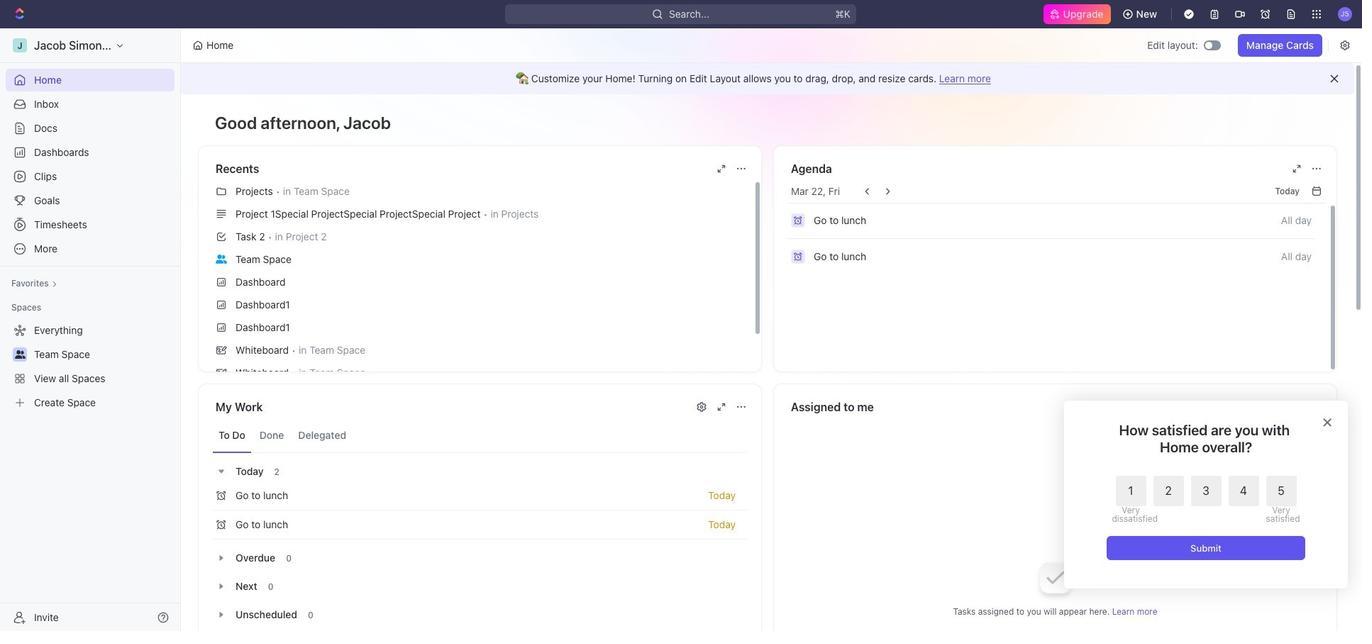 Task type: describe. For each thing, give the bounding box(es) containing it.
jacob simon's workspace, , element
[[13, 38, 27, 52]]

sidebar navigation
[[0, 28, 184, 631]]

1 horizontal spatial user group image
[[216, 255, 227, 264]]

tree inside sidebar navigation
[[6, 319, 175, 414]]



Task type: locate. For each thing, give the bounding box(es) containing it.
option group
[[1112, 476, 1296, 524]]

user group image
[[216, 255, 227, 264], [15, 350, 25, 359]]

user group image inside tree
[[15, 350, 25, 359]]

0 vertical spatial user group image
[[216, 255, 227, 264]]

tree
[[6, 319, 175, 414]]

1 vertical spatial user group image
[[15, 350, 25, 359]]

alert
[[181, 63, 1354, 94]]

0 horizontal spatial user group image
[[15, 350, 25, 359]]

tab list
[[213, 419, 747, 453]]

dialog
[[1064, 401, 1348, 589]]



Task type: vqa. For each thing, say whether or not it's contained in the screenshot.
tree at the left bottom of the page within Sidebar Navigation
yes



